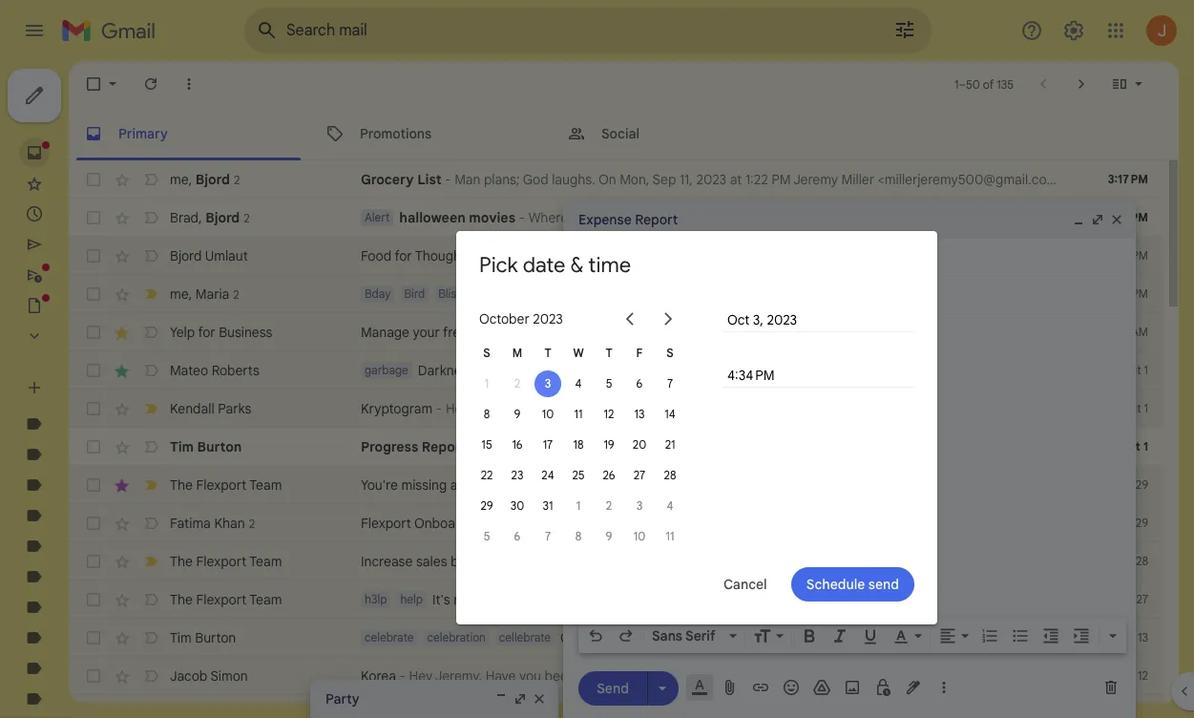 Task type: vqa. For each thing, say whether or not it's contained in the screenshot.
day:
no



Task type: describe. For each thing, give the bounding box(es) containing it.
brad , bjord 2
[[170, 209, 250, 226]]

kendall parks
[[170, 400, 251, 417]]

2 for me , bjord 2
[[234, 172, 240, 187]]

friday?
[[1080, 629, 1124, 646]]

80%
[[492, 553, 520, 570]]

report
[[422, 438, 467, 455]]

business
[[219, 324, 273, 341]]

4 nov cell
[[655, 491, 686, 521]]

gmail image
[[61, 11, 165, 50]]

bjord umlaut
[[170, 247, 248, 265]]

give
[[579, 400, 604, 417]]

12 inside row
[[1138, 668, 1149, 683]]

1 horizontal spatial the
[[772, 247, 792, 265]]

pick date & time dialog
[[456, 231, 938, 625]]

to right going
[[793, 629, 805, 646]]

mode
[[891, 629, 925, 646]]

oct 1 for kryptogram
[[1123, 401, 1149, 415]]

mon,
[[620, 171, 650, 188]]

sep 13
[[1115, 630, 1149, 645]]

monsters
[[574, 247, 630, 265]]

maria
[[196, 285, 230, 302]]

w
[[573, 346, 584, 360]]

bday
[[365, 286, 391, 301]]

tim for eighth row from the top
[[170, 438, 194, 455]]

0 vertical spatial oct
[[1123, 363, 1142, 377]]

2 horizontal spatial the
[[809, 629, 829, 646]]

celebration
[[427, 630, 486, 645]]

t for second t column header
[[606, 346, 613, 360]]

2 by from the left
[[523, 553, 538, 570]]

20 oct cell
[[625, 430, 655, 460]]

not important switch for row containing jacob simon
[[141, 667, 160, 686]]

sales
[[416, 553, 447, 570]]

1 vertical spatial a
[[682, 400, 690, 417]]

2 nov cell
[[594, 491, 625, 521]]

s for second s column header from right
[[483, 346, 491, 360]]

jeremy
[[794, 171, 838, 188]]

important because you marked it as important. switch for increase sales by 40-80% by activating your fast tags now!
[[141, 552, 160, 571]]

row containing kendall parks
[[69, 390, 1164, 428]]

primary
[[118, 125, 168, 142]]

row containing brad
[[69, 199, 1164, 237]]

roberts
[[212, 362, 260, 379]]

6 oct cell
[[625, 369, 655, 399]]

3 nov cell
[[625, 491, 655, 521]]

7
[[667, 376, 673, 391]]

pm
[[772, 171, 791, 188]]

1 vertical spatial inventory
[[592, 591, 648, 608]]

you for korea - hey jeremy, have you been to korea?
[[520, 667, 541, 685]]

9 row from the top
[[69, 466, 1164, 504]]

increase sales by 40-80% by activating your fast tags now!
[[361, 553, 724, 570]]

12 inside cell
[[604, 407, 614, 421]]

2 kryptogram from the left
[[607, 400, 679, 417]]

tab list inside main content
[[69, 107, 1179, 160]]

sep for 11th row
[[1113, 554, 1133, 568]]

row containing mateo roberts
[[69, 351, 1164, 390]]

8 nov cell
[[563, 521, 594, 552]]

3:09 pm
[[1105, 210, 1149, 224]]

5 oct cell
[[594, 369, 625, 399]]

not important switch for row containing bjord umlaut
[[141, 246, 160, 265]]

korea
[[361, 667, 396, 685]]

not important switch for row containing fatima khan
[[141, 514, 160, 533]]

your up 'garbage darkness'
[[413, 324, 440, 341]]

1 kryptogram from the left
[[361, 400, 433, 417]]

10
[[634, 529, 646, 543]]

sep for row containing fatima khan
[[1113, 516, 1133, 530]]

the flexport team for you're
[[170, 477, 282, 494]]

not important switch for 1st row
[[141, 170, 160, 189]]

f column header
[[625, 338, 655, 369]]

schedule send button
[[791, 567, 915, 602]]

hi jeremy, i can almost feel it. taking over me. the darkness. sincerely, mateo
[[488, 362, 956, 379]]

26
[[603, 468, 616, 482]]

9
[[606, 529, 612, 543]]

sep 28
[[1113, 554, 1149, 568]]

garbage darkness
[[365, 362, 475, 379]]

w
[[1190, 324, 1195, 341]]

⚡ image
[[746, 593, 762, 609]]

burton for eighth row from the top
[[197, 438, 242, 455]]

2023 inside main content
[[697, 171, 727, 188]]

progress
[[361, 438, 419, 455]]

your down activating
[[561, 591, 588, 608]]

&
[[570, 252, 584, 277]]

garbage
[[365, 363, 409, 377]]

2 vertical spatial bjord
[[170, 247, 202, 265]]

2 horizontal spatial you
[[1081, 247, 1103, 265]]

flexport for sep 28
[[196, 553, 247, 570]]

me for bjord
[[170, 170, 189, 188]]

1 for tim burton
[[1144, 439, 1149, 454]]

jacob simon
[[170, 667, 248, 685]]

11 for 11 nov cell
[[666, 529, 675, 543]]

tags
[[663, 553, 691, 570]]

row containing fatima khan
[[69, 504, 1164, 542]]

- left the here's on the right of the page
[[651, 591, 657, 608]]

brad
[[170, 209, 199, 226]]

tim for 3rd row from the bottom of the page
[[170, 629, 192, 646]]

25
[[572, 468, 585, 482]]

sep for ninth row
[[1113, 477, 1133, 492]]

social tab
[[552, 107, 793, 160]]

hey for hey jeremy, have you been to korea?
[[409, 667, 433, 685]]

- right call
[[516, 515, 522, 532]]

not important switch for row containing mateo roberts
[[141, 361, 160, 380]]

send
[[1162, 171, 1193, 188]]

your
[[917, 324, 944, 341]]

grocery
[[361, 171, 414, 188]]

0 vertical spatial i
[[553, 362, 557, 379]]

2 s column header from the left
[[655, 338, 686, 369]]

october 2023
[[479, 310, 563, 327]]

khan
[[214, 514, 245, 531]]

1 manage from the left
[[361, 324, 410, 341]]

1 vertical spatial the
[[701, 591, 721, 608]]

time inside row
[[482, 591, 509, 608]]

at for concert
[[979, 629, 991, 646]]

time inside pick date & time dialog
[[589, 252, 631, 277]]

1 page from the left
[[556, 324, 587, 341]]

11 nov cell
[[655, 521, 686, 552]]

jacob
[[170, 667, 207, 685]]

tim burton for eighth row from the top
[[170, 438, 242, 455]]

3 team from the top
[[249, 591, 282, 608]]

depeche
[[832, 629, 887, 646]]

are
[[1014, 324, 1034, 341]]

enou
[[1168, 247, 1195, 265]]

almost
[[586, 362, 626, 379]]

schedule
[[807, 575, 865, 593]]

14 oct cell
[[655, 399, 686, 430]]

help
[[400, 592, 423, 606]]

1 t column header from the left
[[533, 338, 563, 369]]

to right 'how'
[[565, 477, 578, 494]]

food
[[361, 247, 392, 265]]

2 yelp from the left
[[471, 324, 496, 341]]

here's
[[661, 591, 698, 608]]

flexport for sep 29
[[196, 477, 247, 494]]

send inside button
[[869, 575, 900, 593]]

1 horizontal spatial on
[[1085, 324, 1101, 341]]

grid inside pick date & time dialog
[[472, 338, 686, 552]]

concert? - hey jeremy, are you going to the depeche mode concert at red rocks on friday? if not, i have
[[561, 629, 1195, 646]]

increase
[[361, 553, 413, 570]]

27 inside cell
[[634, 468, 646, 482]]

list
[[417, 171, 442, 188]]

thought
[[415, 247, 466, 265]]

1 inside cell
[[577, 498, 581, 513]]

<millerjeremy500@gmail.com>
[[878, 171, 1065, 188]]

, for me , bjord 2
[[189, 170, 192, 188]]

been
[[545, 667, 576, 685]]

important mainly because it was sent directly to you. switch
[[141, 285, 160, 304]]

that
[[730, 247, 754, 265]]

1 row from the top
[[69, 160, 1195, 199]]

feel
[[630, 362, 652, 379]]

11 for 11 oct cell
[[574, 407, 583, 421]]

h3lp
[[365, 592, 387, 606]]

miller
[[842, 171, 875, 188]]

it's now time to send your inventory - here's the 411
[[433, 591, 746, 608]]

the for sep 28
[[170, 553, 193, 570]]

1 yelp from the left
[[170, 324, 195, 341]]

4 for 4 oct cell
[[575, 376, 582, 391]]

1 horizontal spatial hi
[[1110, 171, 1122, 188]]

28 oct cell
[[655, 460, 686, 491]]

not important switch for row containing brad
[[141, 208, 160, 227]]

if
[[1069, 247, 1077, 265]]

all
[[562, 400, 575, 417]]

2 for brad , bjord 2
[[244, 211, 250, 225]]

oct 1 for progress report
[[1120, 439, 1149, 454]]

2 t column header from the left
[[594, 338, 625, 369]]

2 free from the left
[[770, 324, 795, 341]]

see
[[678, 247, 699, 265]]

advanced search options image
[[886, 11, 924, 49]]

darkness
[[418, 362, 475, 379]]

your up 3
[[614, 477, 641, 494]]

1:22
[[746, 171, 768, 188]]

your down 9 nov cell
[[604, 553, 631, 570]]

3 yelp from the left
[[798, 324, 823, 341]]

2023 inside pick date & time dialog
[[533, 310, 563, 327]]

concert?
[[561, 629, 617, 646]]

all,
[[473, 400, 490, 417]]

date
[[523, 252, 566, 277]]

- right concert?
[[620, 629, 626, 646]]

27 oct cell
[[625, 460, 655, 491]]

jeremy, for korea - hey jeremy, have you been to korea?
[[435, 667, 482, 685]]

0 horizontal spatial on
[[1061, 629, 1076, 646]]

social
[[602, 125, 640, 142]]

bjord for me
[[196, 170, 230, 188]]

19 oct cell
[[594, 430, 625, 460]]

row containing yelp for business
[[69, 313, 1195, 351]]

if
[[1128, 629, 1136, 646]]

fights
[[536, 247, 571, 265]]

m column header
[[502, 338, 533, 369]]

1 for kendall parks
[[1144, 401, 1149, 415]]

»
[[664, 311, 673, 327]]

12 row from the top
[[69, 581, 1164, 619]]

1 kendall from the left
[[170, 400, 214, 417]]

cancel
[[724, 575, 767, 593]]

it.
[[656, 362, 667, 379]]

, for brad , bjord 2
[[199, 209, 202, 226]]

simon
[[210, 667, 248, 685]]

the flexport team for increase
[[170, 553, 282, 570]]

connect
[[1135, 324, 1187, 341]]

sincerely,
[[856, 362, 914, 379]]

tim burton for 3rd row from the bottom of the page
[[170, 629, 236, 646]]

customers
[[947, 324, 1011, 341]]

- left pick
[[469, 247, 475, 265]]



Task type: locate. For each thing, give the bounding box(es) containing it.
0 vertical spatial team
[[249, 477, 282, 494]]

15 row from the top
[[69, 695, 1164, 718]]

older image
[[1072, 74, 1091, 94]]

mateo up the kendall parks
[[170, 362, 208, 379]]

burton down the kendall parks
[[197, 438, 242, 455]]

main content
[[69, 61, 1195, 718]]

1 horizontal spatial 12
[[1138, 668, 1149, 683]]

hey right korea
[[409, 667, 433, 685]]

sep for row containing jacob simon
[[1115, 668, 1135, 683]]

business up the darkness.
[[827, 324, 880, 341]]

s for 1st s column header from right
[[667, 346, 674, 360]]

4 oct cell
[[563, 369, 594, 399]]

1 29 from the top
[[1136, 477, 1149, 492]]

0 horizontal spatial business
[[499, 324, 552, 341]]

2 horizontal spatial send
[[869, 575, 900, 593]]

8
[[576, 529, 582, 543]]

28 inside row
[[1136, 554, 1149, 568]]

29 for you're missing a step! here's how to send your inventory
[[1136, 477, 1149, 492]]

mateo down your
[[917, 362, 956, 379]]

3
[[637, 498, 643, 513]]

whoever
[[479, 247, 533, 265]]

halloween
[[399, 209, 466, 226]]

- right korea
[[400, 667, 406, 685]]

monster.
[[986, 247, 1038, 265]]

1 for mateo roberts
[[1144, 363, 1149, 377]]

1 horizontal spatial s
[[667, 346, 674, 360]]

bjord down brad
[[170, 247, 202, 265]]

become
[[923, 247, 972, 265]]

2 vertical spatial important because you marked it as important. switch
[[141, 552, 160, 571]]

- right list
[[445, 171, 451, 188]]

it
[[719, 247, 726, 265]]

0 horizontal spatial at
[[730, 171, 742, 188]]

grid containing s
[[472, 338, 686, 552]]

2 inside 2 nov cell
[[606, 498, 612, 513]]

not important switch
[[141, 170, 160, 189], [141, 208, 160, 227], [141, 246, 160, 265], [141, 323, 160, 342], [141, 361, 160, 380], [141, 437, 160, 456], [141, 514, 160, 533], [141, 590, 160, 609], [141, 628, 160, 647], [141, 667, 160, 686]]

2 right khan
[[249, 516, 255, 530]]

refresh image
[[141, 74, 160, 94]]

the for sep 29
[[170, 477, 193, 494]]

0 horizontal spatial by
[[451, 553, 465, 570]]

12 right give
[[604, 407, 614, 421]]

f
[[637, 346, 643, 360]]

you right 'if'
[[1081, 247, 1103, 265]]

s column header up 7
[[655, 338, 686, 369]]

2 29 from the top
[[1136, 516, 1149, 530]]

manage your free yelp business page
[[361, 324, 587, 341]]

should
[[634, 247, 674, 265], [518, 400, 558, 417]]

2 tim burton from the top
[[170, 629, 236, 646]]

3 important because you marked it as important. switch from the top
[[141, 552, 160, 571]]

0 horizontal spatial manage
[[361, 324, 410, 341]]

hi left the terry,
[[1110, 171, 1122, 188]]

1 vertical spatial important because you marked it as important. switch
[[141, 476, 160, 495]]

0 horizontal spatial hi
[[488, 362, 500, 379]]

at left red
[[979, 629, 991, 646]]

1 sep 29 from the top
[[1113, 477, 1149, 492]]

a right 14
[[682, 400, 690, 417]]

korea - hey jeremy, have you been to korea?
[[361, 667, 637, 685]]

sep 29
[[1113, 477, 1149, 492], [1113, 516, 1149, 530]]

jeremy, for concert? - hey jeremy, are you going to the depeche mode concert at red rocks on friday? if not, i have
[[656, 629, 703, 646]]

7 not important switch from the top
[[141, 514, 160, 533]]

have
[[486, 667, 516, 685]]

in
[[758, 247, 768, 265]]

6 not important switch from the top
[[141, 437, 160, 456]]

jeremy, down celebration on the left
[[435, 667, 482, 685]]

1 s column header from the left
[[472, 338, 502, 369]]

the up 'jacob'
[[170, 591, 193, 608]]

18 oct cell
[[563, 430, 594, 460]]

flexport up "simon" in the left bottom of the page
[[196, 591, 247, 608]]

2023 right "october"
[[533, 310, 563, 327]]

send
[[581, 477, 611, 494], [869, 575, 900, 593], [528, 591, 558, 608]]

pick date & time
[[479, 252, 631, 277]]

7 row from the top
[[69, 390, 1164, 428]]

4 down 28 oct cell
[[667, 498, 674, 513]]

1 mateo from the left
[[170, 362, 208, 379]]

jeremy, left are at the right of the page
[[656, 629, 703, 646]]

flexport onboarding call -
[[361, 515, 525, 532]]

«
[[626, 311, 634, 327]]

your up 'me.'
[[740, 324, 767, 341]]

onboarding
[[414, 515, 487, 532]]

god
[[523, 171, 549, 188]]

t column header up the 5
[[594, 338, 625, 369]]

not important switch for fourth row from the bottom
[[141, 590, 160, 609]]

t for first t column header from the left
[[545, 346, 552, 360]]

0 vertical spatial for
[[395, 247, 412, 265]]

0 horizontal spatial mateo
[[170, 362, 208, 379]]

11 inside 11 nov cell
[[666, 529, 675, 543]]

2
[[234, 172, 240, 187], [244, 211, 250, 225], [233, 287, 239, 301], [606, 498, 612, 513], [249, 516, 255, 530]]

for right food
[[395, 247, 412, 265]]

0 vertical spatial 11
[[574, 407, 583, 421]]

bjord up brad , bjord 2
[[196, 170, 230, 188]]

4 for 4 nov 'cell'
[[667, 498, 674, 513]]

6 row from the top
[[69, 351, 1164, 390]]

2 kendall from the left
[[766, 400, 811, 417]]

1 horizontal spatial time
[[589, 252, 631, 277]]

0 vertical spatial 2023
[[697, 171, 727, 188]]

1 vertical spatial 27
[[1137, 592, 1149, 606]]

12 down the not,
[[1138, 668, 1149, 683]]

t column header
[[533, 338, 563, 369], [594, 338, 625, 369]]

the right 'me.'
[[768, 362, 791, 379]]

2 horizontal spatial hey
[[630, 629, 653, 646]]

at for 2023
[[730, 171, 742, 188]]

13 inside cell
[[635, 407, 645, 421]]

you're
[[361, 477, 398, 494]]

1 vertical spatial 13
[[1138, 630, 1149, 645]]

1 nov cell
[[563, 491, 594, 521]]

2 inside me , maria 2
[[233, 287, 239, 301]]

me , maria 2
[[170, 285, 239, 302]]

burton for 3rd row from the bottom of the page
[[195, 629, 236, 646]]

0 vertical spatial you
[[1081, 247, 1103, 265]]

5 not important switch from the top
[[141, 361, 160, 380]]

can
[[560, 362, 582, 379]]

2 t from the left
[[606, 346, 613, 360]]

pick date & time heading
[[479, 252, 631, 277]]

t up almost
[[606, 346, 613, 360]]

4 row from the top
[[69, 275, 1164, 313]]

increase sales by 40-80% by activating your fast tags now! link
[[361, 552, 1059, 571]]

0 horizontal spatial s column header
[[472, 338, 502, 369]]

2 sep 29 from the top
[[1113, 516, 1149, 530]]

1 vertical spatial hey
[[630, 629, 653, 646]]

t right m
[[545, 346, 552, 360]]

i left can at the left bottom of page
[[553, 362, 557, 379]]

9 nov cell
[[594, 521, 625, 552]]

free down blissful on the left top of the page
[[443, 324, 468, 341]]

27 inside row
[[1137, 592, 1149, 606]]

25 oct cell
[[563, 460, 594, 491]]

food for thought - whoever fights monsters should see to it that in the process he does not become a monster. and if you gaze long enou
[[361, 247, 1195, 265]]

oct for kryptogram
[[1123, 401, 1142, 415]]

2 vertical spatial ,
[[189, 285, 192, 302]]

14
[[665, 407, 676, 421]]

flexport down khan
[[196, 553, 247, 570]]

flexport up increase
[[361, 515, 411, 532]]

0 horizontal spatial the
[[701, 591, 721, 608]]

yelp for business
[[170, 324, 273, 341]]

team for increase
[[249, 553, 282, 570]]

1 horizontal spatial for
[[395, 247, 412, 265]]

2 inside brad , bjord 2
[[244, 211, 250, 225]]

Time field
[[726, 364, 913, 385]]

0 horizontal spatial yelp
[[170, 324, 195, 341]]

13 down '6 oct' cell
[[635, 407, 645, 421]]

Date field
[[726, 309, 913, 330]]

1 free from the left
[[443, 324, 468, 341]]

2:45 pm
[[1109, 248, 1149, 263]]

row containing bjord umlaut
[[69, 237, 1195, 275]]

on
[[1085, 324, 1101, 341], [1061, 629, 1076, 646]]

4 inside cell
[[575, 376, 582, 391]]

1 s from the left
[[483, 346, 491, 360]]

yelp down me , maria 2
[[170, 324, 195, 341]]

by
[[451, 553, 465, 570], [523, 553, 538, 570]]

0 horizontal spatial 2023
[[533, 310, 563, 327]]

oct for progress report
[[1120, 439, 1141, 454]]

me for maria
[[170, 285, 189, 302]]

important because you marked it as important. switch
[[141, 399, 160, 418], [141, 476, 160, 495], [141, 552, 160, 571]]

for down me , maria 2
[[198, 324, 215, 341]]

important because you marked it as important. switch for you're missing a step! here's how to send your inventory
[[141, 476, 160, 495]]

1 horizontal spatial hey
[[446, 400, 469, 417]]

2 vertical spatial a
[[451, 477, 458, 494]]

3 row from the top
[[69, 237, 1195, 275]]

2 mateo from the left
[[917, 362, 956, 379]]

1 horizontal spatial business
[[827, 324, 880, 341]]

tab list containing primary
[[69, 107, 1179, 160]]

alert
[[365, 210, 390, 224]]

9 not important switch from the top
[[141, 628, 160, 647]]

13 row from the top
[[69, 619, 1195, 657]]

page
[[556, 324, 587, 341], [883, 324, 914, 341]]

10 nov cell
[[625, 521, 655, 552]]

5 row from the top
[[69, 313, 1195, 351]]

yelp.
[[1103, 324, 1132, 341]]

3:17 pm
[[1108, 172, 1149, 186]]

have
[[1173, 629, 1195, 646]]

page up w
[[556, 324, 587, 341]]

row
[[69, 160, 1195, 199], [69, 199, 1164, 237], [69, 237, 1195, 275], [69, 275, 1164, 313], [69, 313, 1195, 351], [69, 351, 1164, 390], [69, 390, 1164, 428], [69, 428, 1164, 466], [69, 466, 1164, 504], [69, 504, 1164, 542], [69, 542, 1164, 581], [69, 581, 1164, 619], [69, 619, 1195, 657], [69, 657, 1164, 695], [69, 695, 1164, 718]]

1
[[1144, 363, 1149, 377], [1144, 401, 1149, 415], [1144, 439, 1149, 454], [577, 498, 581, 513]]

he
[[847, 247, 862, 265]]

1 team from the top
[[249, 477, 282, 494]]

11 row from the top
[[69, 542, 1164, 581]]

1 vertical spatial should
[[518, 400, 558, 417]]

2 team from the top
[[249, 553, 282, 570]]

search mail image
[[250, 13, 285, 48]]

,
[[189, 170, 192, 188], [199, 209, 202, 226], [189, 285, 192, 302]]

plans;
[[484, 171, 520, 188]]

not important switch for 3rd row from the bottom of the page
[[141, 628, 160, 647]]

free up the darkness.
[[770, 324, 795, 341]]

- right the movies
[[519, 209, 525, 226]]

10 not important switch from the top
[[141, 667, 160, 686]]

27
[[634, 468, 646, 482], [1137, 592, 1149, 606]]

2 the flexport team from the top
[[170, 553, 282, 570]]

, for me , maria 2
[[189, 285, 192, 302]]

october 2023 row
[[472, 299, 686, 338]]

0 vertical spatial at
[[730, 171, 742, 188]]

3 the flexport team from the top
[[170, 591, 282, 608]]

on left yelp. on the top of page
[[1085, 324, 1101, 341]]

1 vertical spatial bjord
[[206, 209, 240, 226]]

1 vertical spatial you
[[730, 629, 752, 646]]

sep 29 for flexport onboarding call
[[1113, 516, 1149, 530]]

the down fatima
[[170, 553, 193, 570]]

0 horizontal spatial t column header
[[533, 338, 563, 369]]

0 horizontal spatial for
[[198, 324, 215, 341]]

hi left m 'column header'
[[488, 362, 500, 379]]

13 inside row
[[1138, 630, 1149, 645]]

mateo roberts
[[170, 362, 260, 379]]

1 vertical spatial tim burton
[[170, 629, 236, 646]]

bjord right brad
[[206, 209, 240, 226]]

team for you're
[[249, 477, 282, 494]]

the for sep 27
[[170, 591, 193, 608]]

26 oct cell
[[594, 460, 625, 491]]

2 business from the left
[[827, 324, 880, 341]]

me
[[170, 170, 189, 188], [170, 285, 189, 302]]

2 down 26 oct cell
[[606, 498, 612, 513]]

w column header
[[563, 338, 594, 369]]

you right are at the right of the page
[[730, 629, 752, 646]]

0 horizontal spatial page
[[556, 324, 587, 341]]

40-
[[469, 553, 492, 570]]

0 vertical spatial important because you marked it as important. switch
[[141, 399, 160, 418]]

, left maria
[[189, 285, 192, 302]]

flexport for sep 27
[[196, 591, 247, 608]]

s column header
[[472, 338, 502, 369], [655, 338, 686, 369]]

3 not important switch from the top
[[141, 246, 160, 265]]

28 inside 28 oct cell
[[664, 468, 677, 482]]

1 vertical spatial jeremy,
[[656, 629, 703, 646]]

1 me from the top
[[170, 170, 189, 188]]

1 vertical spatial 4
[[667, 498, 674, 513]]

sep for fourth row from the bottom
[[1114, 592, 1134, 606]]

1 horizontal spatial t column header
[[594, 338, 625, 369]]

0 vertical spatial time
[[589, 252, 631, 277]]

2 inside fatima khan 2
[[249, 516, 255, 530]]

sep 29 for you're missing a step! here's how to send your inventory
[[1113, 477, 1149, 492]]

1 horizontal spatial should
[[634, 247, 674, 265]]

0 vertical spatial bjord
[[196, 170, 230, 188]]

2023 right "11,"
[[697, 171, 727, 188]]

jeremy, down m
[[503, 362, 550, 379]]

settings image
[[1063, 19, 1086, 42]]

11 oct cell
[[563, 399, 594, 430]]

2 vertical spatial oct
[[1120, 439, 1141, 454]]

should left see
[[634, 247, 674, 265]]

1 vertical spatial me
[[170, 285, 189, 302]]

0 horizontal spatial 12
[[604, 407, 614, 421]]

burton up jacob simon
[[195, 629, 236, 646]]

1 vertical spatial ,
[[199, 209, 202, 226]]

2 up brad , bjord 2
[[234, 172, 240, 187]]

1 horizontal spatial at
[[979, 629, 991, 646]]

12 oct cell
[[594, 399, 625, 430]]

tim down the kendall parks
[[170, 438, 194, 455]]

10 row from the top
[[69, 504, 1164, 542]]

0 vertical spatial 13
[[635, 407, 645, 421]]

to right been
[[579, 667, 591, 685]]

the flexport team up "simon" in the left bottom of the page
[[170, 591, 282, 608]]

4 not important switch from the top
[[141, 323, 160, 342]]

- up report
[[436, 400, 442, 417]]

business up m
[[499, 324, 552, 341]]

productimage manage your free yelp business page your customers are already on yelp. connect w
[[600, 324, 1195, 341]]

time
[[589, 252, 631, 277], [482, 591, 509, 608]]

the left the 411
[[701, 591, 721, 608]]

s column header left m
[[472, 338, 502, 369]]

1 horizontal spatial mateo
[[917, 362, 956, 379]]

2 row from the top
[[69, 199, 1164, 237]]

a right become
[[975, 247, 983, 265]]

yelp up the darkness.
[[798, 324, 823, 341]]

you for concert? - hey jeremy, are you going to the depeche mode concert at red rocks on friday? if not, i have
[[730, 629, 752, 646]]

7 oct cell
[[655, 369, 686, 399]]

you right the have
[[520, 667, 541, 685]]

13 right if
[[1138, 630, 1149, 645]]

tab list
[[69, 107, 1179, 160]]

1 vertical spatial sep 29
[[1113, 516, 1149, 530]]

bjord for brad
[[206, 209, 240, 226]]

0 horizontal spatial kendall
[[170, 400, 214, 417]]

2 inside me , bjord 2
[[234, 172, 240, 187]]

0 vertical spatial the
[[772, 247, 792, 265]]

2 vertical spatial the
[[809, 629, 829, 646]]

flexport up khan
[[196, 477, 247, 494]]

at
[[730, 171, 742, 188], [979, 629, 991, 646]]

rocks
[[1022, 629, 1058, 646]]

the right the "in"
[[772, 247, 792, 265]]

not important switch for row containing yelp for business
[[141, 323, 160, 342]]

fast
[[635, 553, 660, 570]]

2 vertical spatial oct 1
[[1120, 439, 1149, 454]]

a left step! in the bottom left of the page
[[451, 477, 458, 494]]

2 page from the left
[[883, 324, 914, 341]]

0 vertical spatial inventory
[[645, 477, 701, 494]]

hey left all,
[[446, 400, 469, 417]]

promotions
[[360, 125, 432, 142]]

2 vertical spatial team
[[249, 591, 282, 608]]

me up brad
[[170, 170, 189, 188]]

2023
[[697, 171, 727, 188], [533, 310, 563, 327]]

1 vertical spatial 2023
[[533, 310, 563, 327]]

not important switch for eighth row from the top
[[141, 437, 160, 456]]

tim burton up jacob simon
[[170, 629, 236, 646]]

1 vertical spatial at
[[979, 629, 991, 646]]

schedule send
[[807, 575, 900, 593]]

main content containing primary
[[69, 61, 1195, 718]]

, down me , bjord 2
[[199, 209, 202, 226]]

0 vertical spatial hi
[[1110, 171, 1122, 188]]

, up brad
[[189, 170, 192, 188]]

row containing jacob simon
[[69, 657, 1164, 695]]

14 row from the top
[[69, 657, 1164, 695]]

jeremy,
[[503, 362, 550, 379], [656, 629, 703, 646], [435, 667, 482, 685]]

0 horizontal spatial should
[[518, 400, 558, 417]]

1 important because you marked it as important. switch from the top
[[141, 399, 160, 418]]

parks
[[218, 400, 251, 417]]

team
[[249, 477, 282, 494], [249, 553, 282, 570], [249, 591, 282, 608]]

yelp
[[170, 324, 195, 341], [471, 324, 496, 341], [798, 324, 823, 341]]

1 the flexport team from the top
[[170, 477, 282, 494]]

1 t from the left
[[545, 346, 552, 360]]

on
[[599, 171, 617, 188]]

1 vertical spatial time
[[482, 591, 509, 608]]

1 tim from the top
[[170, 438, 194, 455]]

2 manage from the left
[[688, 324, 737, 341]]

1 horizontal spatial i
[[1166, 629, 1169, 646]]

2 s from the left
[[667, 346, 674, 360]]

the up fatima
[[170, 477, 193, 494]]

2 for me , maria 2
[[233, 287, 239, 301]]

fatima khan 2
[[170, 514, 255, 531]]

1 vertical spatial the flexport team
[[170, 553, 282, 570]]

darkness.
[[794, 362, 853, 379]]

1 vertical spatial 29
[[1136, 516, 1149, 530]]

4
[[575, 376, 582, 391], [667, 498, 674, 513]]

0 horizontal spatial t
[[545, 346, 552, 360]]

2 horizontal spatial a
[[975, 247, 983, 265]]

manage
[[361, 324, 410, 341], [688, 324, 737, 341]]

does
[[866, 247, 896, 265]]

0 vertical spatial sep 29
[[1113, 477, 1149, 492]]

2 up umlaut
[[244, 211, 250, 225]]

progress report link
[[361, 437, 1059, 456]]

for for food
[[395, 247, 412, 265]]

1 vertical spatial on
[[1061, 629, 1076, 646]]

tim up 'jacob'
[[170, 629, 192, 646]]

primary tab
[[69, 107, 308, 160]]

here's
[[495, 477, 533, 494]]

to left it
[[703, 247, 715, 265]]

11:10 am
[[1107, 325, 1149, 339]]

2 tim from the top
[[170, 629, 192, 646]]

promotions tab
[[310, 107, 551, 160]]

oct 1
[[1123, 363, 1149, 377], [1123, 401, 1149, 415], [1120, 439, 1149, 454]]

2 me from the top
[[170, 285, 189, 302]]

1 not important switch from the top
[[141, 170, 160, 189]]

1 horizontal spatial 4
[[667, 498, 674, 513]]

29 for flexport onboarding call
[[1136, 516, 1149, 530]]

kryptogram up progress
[[361, 400, 433, 417]]

0 vertical spatial oct 1
[[1123, 363, 1149, 377]]

1 horizontal spatial s column header
[[655, 338, 686, 369]]

me right important mainly because it was sent directly to you. switch
[[170, 285, 189, 302]]

manage up garbage
[[361, 324, 410, 341]]

tim
[[170, 438, 194, 455], [170, 629, 192, 646]]

for for yelp
[[198, 324, 215, 341]]

1 horizontal spatial by
[[523, 553, 538, 570]]

1 tim burton from the top
[[170, 438, 242, 455]]

korea?
[[595, 667, 637, 685]]

the
[[772, 247, 792, 265], [701, 591, 721, 608], [809, 629, 829, 646]]

4 inside 'cell'
[[667, 498, 674, 513]]

11 inside 11 oct cell
[[574, 407, 583, 421]]

1 vertical spatial team
[[249, 553, 282, 570]]

0 horizontal spatial i
[[553, 362, 557, 379]]

0 vertical spatial a
[[975, 247, 983, 265]]

by left the 40-
[[451, 553, 465, 570]]

0 horizontal spatial 28
[[664, 468, 677, 482]]

should left all
[[518, 400, 558, 417]]

0 horizontal spatial 4
[[575, 376, 582, 391]]

1 horizontal spatial 28
[[1136, 554, 1149, 568]]

time right now
[[482, 591, 509, 608]]

1 by from the left
[[451, 553, 465, 570]]

s up it.
[[667, 346, 674, 360]]

listen.
[[693, 400, 729, 417]]

0 vertical spatial on
[[1085, 324, 1101, 341]]

1 horizontal spatial send
[[581, 477, 611, 494]]

time right &
[[589, 252, 631, 277]]

1 horizontal spatial jeremy,
[[503, 362, 550, 379]]

0 vertical spatial 27
[[634, 468, 646, 482]]

8 not important switch from the top
[[141, 590, 160, 609]]

not
[[899, 247, 919, 265]]

2 important because you marked it as important. switch from the top
[[141, 476, 160, 495]]

hey for hey all, you should all give kryptogram a listen. best, kendall
[[446, 400, 469, 417]]

0 horizontal spatial 27
[[634, 468, 646, 482]]

21 oct cell
[[655, 430, 686, 460]]

the flexport team up khan
[[170, 477, 282, 494]]

0 vertical spatial jeremy,
[[503, 362, 550, 379]]

- right the 411
[[762, 591, 775, 608]]

8 row from the top
[[69, 428, 1164, 466]]

1 horizontal spatial 2023
[[697, 171, 727, 188]]

411
[[725, 591, 742, 608]]

s down manage your free yelp business page
[[483, 346, 491, 360]]

process
[[795, 247, 844, 265]]

missing
[[401, 477, 447, 494]]

m
[[513, 346, 523, 360]]

2 not important switch from the top
[[141, 208, 160, 227]]

you
[[1081, 247, 1103, 265], [730, 629, 752, 646], [520, 667, 541, 685]]

t column header left w
[[533, 338, 563, 369]]

2 horizontal spatial jeremy,
[[656, 629, 703, 646]]

a
[[975, 247, 983, 265], [682, 400, 690, 417], [451, 477, 458, 494]]

taking
[[670, 362, 709, 379]]

kendall right best,
[[766, 400, 811, 417]]

yelp left m 'column header'
[[471, 324, 496, 341]]

21
[[665, 437, 675, 452]]

None search field
[[244, 8, 932, 53]]

grid
[[472, 338, 686, 552]]

navigation
[[0, 61, 229, 718]]

11 up tags
[[666, 529, 675, 543]]

toggle split pane mode image
[[1111, 74, 1130, 94]]

13 oct cell
[[625, 399, 655, 430]]

0 vertical spatial 28
[[664, 468, 677, 482]]

27 down 20 oct cell
[[634, 468, 646, 482]]

manage up hi jeremy, i can almost feel it. taking over me. the darkness. sincerely, mateo
[[688, 324, 737, 341]]

to up cellebrate at the left bottom of page
[[512, 591, 525, 608]]

inventory inside you're missing a step! here's how to send your inventory link
[[645, 477, 701, 494]]

0 horizontal spatial send
[[528, 591, 558, 608]]

1 horizontal spatial yelp
[[471, 324, 496, 341]]

1 horizontal spatial 13
[[1138, 630, 1149, 645]]

1 horizontal spatial kendall
[[766, 400, 811, 417]]

1 business from the left
[[499, 324, 552, 341]]



